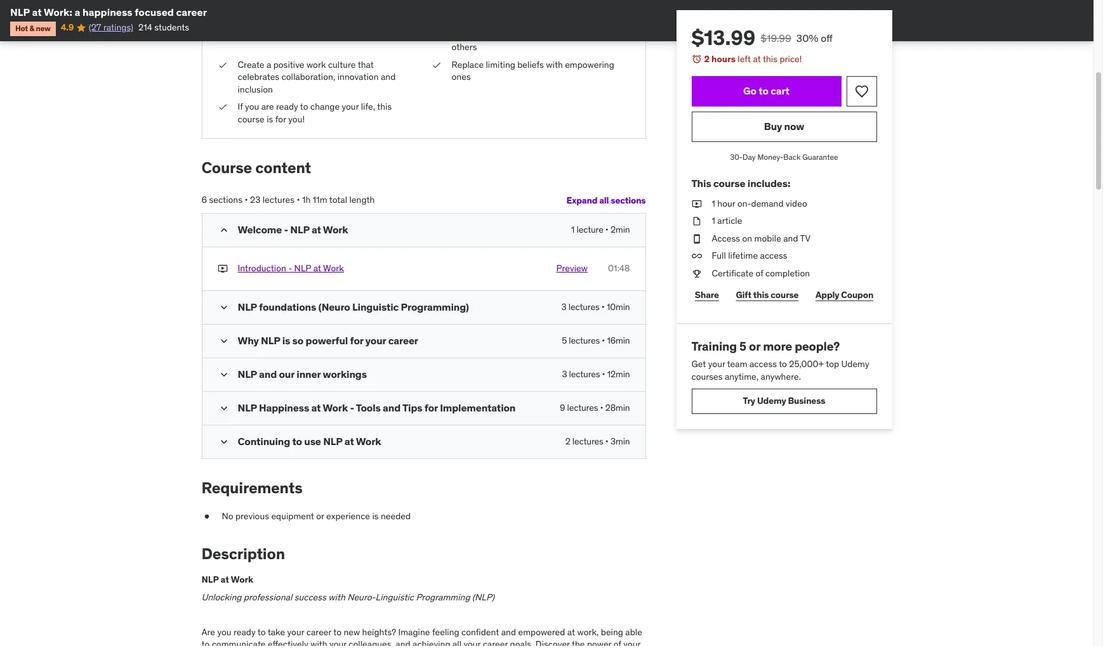 Task type: vqa. For each thing, say whether or not it's contained in the screenshot.


Task type: describe. For each thing, give the bounding box(es) containing it.
and left tips at the bottom
[[383, 402, 401, 414]]

go to cart button
[[691, 76, 841, 106]]

xsmall image for 1 article
[[691, 215, 702, 228]]

lectures for nlp and our inner workings
[[569, 369, 600, 380]]

limiting
[[486, 59, 515, 70]]

with inside master the art of active listening and empathy to build positive relationships with others
[[606, 29, 623, 40]]

or inside the "training 5 or more people? get your team access to 25,000+ top udemy courses anytime, anywhere."
[[749, 339, 760, 354]]

work inside nlp at work unlocking professional success with neuro-linguistic programming (nlp)
[[231, 574, 253, 586]]

0 vertical spatial a
[[75, 6, 80, 18]]

anytime,
[[725, 371, 759, 383]]

your inside if you are ready to change your life, this course is for you!
[[342, 101, 359, 113]]

lectures for why nlp is so powerful for your career
[[569, 335, 600, 346]]

certificate
[[712, 268, 753, 279]]

2min
[[611, 224, 630, 236]]

this inside if you are ready to change your life, this course is for you!
[[377, 101, 392, 113]]

courses
[[691, 371, 723, 383]]

and left our
[[259, 368, 277, 381]]

0 vertical spatial linguistic
[[352, 301, 399, 313]]

our
[[279, 368, 294, 381]]

career up effectively
[[306, 627, 331, 638]]

nlp happiness at work - tools and tips for implementation
[[238, 402, 516, 414]]

why
[[238, 334, 259, 347]]

3 for workings
[[562, 369, 567, 380]]

small image for continuing
[[217, 436, 230, 449]]

• for continuing to use nlp at work
[[605, 436, 609, 447]]

experience
[[326, 511, 370, 522]]

nlp inside 'button'
[[294, 263, 311, 274]]

xsmall image for if you are ready to change your life, this course is for you!
[[217, 101, 228, 114]]

expand all sections button
[[566, 188, 646, 213]]

training 5 or more people? get your team access to 25,000+ top udemy courses anytime, anywhere.
[[691, 339, 869, 383]]

now
[[784, 120, 804, 133]]

content
[[255, 158, 311, 178]]

2 vertical spatial xsmall image
[[217, 263, 228, 275]]

requirements
[[202, 478, 302, 498]]

nlp right use at the left bottom of the page
[[323, 435, 342, 448]]

powerful
[[306, 334, 348, 347]]

ready inside are you ready to take your career to new heights? imagine feeling confident and empowered at work, being able to communicate effectively with your colleagues, and achieving all your career goals. discover the power of you
[[234, 627, 256, 638]]

try udemy business
[[743, 395, 825, 407]]

small image for nlp foundations (neuro linguistic programming)
[[217, 301, 230, 314]]

use
[[304, 435, 321, 448]]

active
[[519, 16, 543, 28]]

your down confident on the left bottom of page
[[464, 639, 481, 647]]

6 sections • 23 lectures • 1h 11m total length
[[202, 195, 375, 206]]

hot & new
[[15, 24, 51, 33]]

at inside nlp at work unlocking professional success with neuro-linguistic programming (nlp)
[[221, 574, 229, 586]]

4.9
[[61, 22, 74, 33]]

xsmall image for access
[[691, 233, 702, 245]]

team
[[727, 359, 747, 370]]

6
[[202, 195, 207, 206]]

xsmall image for 1 hour on-demand video
[[691, 198, 702, 210]]

why nlp is so powerful for your career
[[238, 334, 418, 347]]

1 left lecture
[[571, 224, 575, 236]]

replace limiting beliefs with empowering ones
[[452, 59, 614, 83]]

money-
[[757, 152, 783, 162]]

• for nlp happiness at work - tools and tips for implementation
[[600, 402, 603, 414]]

10min
[[607, 301, 630, 313]]

inner
[[297, 368, 321, 381]]

1 horizontal spatial course
[[713, 177, 745, 190]]

professional
[[244, 592, 292, 603]]

your down nlp foundations (neuro linguistic programming)
[[365, 334, 386, 347]]

career down programming)
[[388, 334, 418, 347]]

nlp and our inner workings
[[238, 368, 367, 381]]

culture
[[328, 59, 356, 70]]

3min
[[611, 436, 630, 447]]

lifetime
[[728, 250, 758, 262]]

tips
[[402, 402, 422, 414]]

confident
[[461, 627, 499, 638]]

- for welcome
[[284, 224, 288, 236]]

master
[[452, 16, 479, 28]]

at down 1h 11m
[[312, 224, 321, 236]]

nlp up hot
[[10, 6, 30, 18]]

of inside master the art of active listening and empathy to build positive relationships with others
[[509, 16, 517, 28]]

power
[[587, 639, 611, 647]]

innovation
[[337, 71, 379, 83]]

1 for 1 article
[[712, 215, 715, 227]]

create
[[238, 59, 264, 70]]

to left "take"
[[258, 627, 266, 638]]

with inside nlp at work unlocking professional success with neuro-linguistic programming (nlp)
[[328, 592, 345, 603]]

at inside 'button'
[[313, 263, 321, 274]]

all inside dropdown button
[[599, 195, 609, 206]]

nlp down why
[[238, 368, 257, 381]]

total
[[329, 195, 347, 206]]

empowered
[[518, 627, 565, 638]]

(27
[[89, 22, 101, 33]]

top
[[826, 359, 839, 370]]

3 lectures • 12min
[[562, 369, 630, 380]]

completion
[[765, 268, 810, 279]]

25,000+
[[789, 359, 824, 370]]

no previous equipment or experience is needed
[[222, 511, 411, 522]]

2 for 2 lectures • 3min
[[565, 436, 570, 447]]

2 vertical spatial course
[[771, 290, 799, 301]]

2 for 2 hours left at this price!
[[704, 53, 710, 65]]

career up students
[[176, 6, 207, 18]]

hot
[[15, 24, 28, 33]]

for inside if you are ready to change your life, this course is for you!
[[275, 114, 286, 125]]

and up goals. at the bottom left of page
[[501, 627, 516, 638]]

your inside the "training 5 or more people? get your team access to 25,000+ top udemy courses anytime, anywhere."
[[708, 359, 725, 370]]

nlp at work: a happiness focused career
[[10, 6, 207, 18]]

30-day money-back guarantee
[[730, 152, 838, 162]]

at right happiness at the bottom of the page
[[311, 402, 321, 414]]

$19.99
[[761, 32, 791, 44]]

small image for why
[[217, 335, 230, 348]]

• left 1h 11m
[[297, 195, 300, 206]]

nlp right why
[[261, 334, 280, 347]]

change
[[310, 101, 340, 113]]

master the art of active listening and empathy to build positive relationships with others
[[452, 16, 623, 53]]

- for introduction
[[288, 263, 292, 274]]

mobile
[[754, 233, 781, 244]]

0 vertical spatial access
[[760, 250, 787, 262]]

are
[[202, 627, 215, 638]]

lecture
[[577, 224, 603, 236]]

you for are
[[217, 627, 231, 638]]

1 vertical spatial of
[[756, 268, 763, 279]]

build
[[498, 29, 518, 40]]

imagine
[[398, 627, 430, 638]]

a inside create a positive work culture that celebrates collaboration, innovation and inclusion
[[266, 59, 271, 70]]

collaboration,
[[281, 71, 335, 83]]

xsmall image for create
[[217, 59, 228, 71]]

at up 'hot & new'
[[32, 6, 42, 18]]

sections inside expand all sections dropdown button
[[611, 195, 646, 206]]

buy
[[764, 120, 782, 133]]

3 lectures • 10min
[[561, 301, 630, 313]]

work down the total
[[323, 224, 348, 236]]

nlp foundations (neuro linguistic programming)
[[238, 301, 469, 313]]

coupon
[[841, 290, 873, 301]]

wishlist image
[[854, 84, 869, 99]]

• left 23
[[245, 195, 248, 206]]

lectures right 23
[[263, 195, 295, 206]]

buy now button
[[691, 111, 877, 142]]

people?
[[795, 339, 840, 354]]

and down imagine
[[396, 639, 410, 647]]

3 for programming)
[[561, 301, 567, 313]]

video
[[786, 198, 807, 209]]

• for nlp and our inner workings
[[602, 369, 605, 380]]

colleagues,
[[349, 639, 393, 647]]

nlp up why
[[238, 301, 257, 313]]

celebrates
[[238, 71, 279, 83]]

gift
[[736, 290, 751, 301]]

udemy inside the "training 5 or more people? get your team access to 25,000+ top udemy courses anytime, anywhere."
[[841, 359, 869, 370]]

1 horizontal spatial for
[[350, 334, 363, 347]]

demand
[[751, 198, 784, 209]]

course
[[202, 158, 252, 178]]

2 vertical spatial is
[[372, 511, 379, 522]]

course content
[[202, 158, 311, 178]]

the inside master the art of active listening and empathy to build positive relationships with others
[[481, 16, 494, 28]]

implementation
[[440, 402, 516, 414]]

welcome - nlp at work
[[238, 224, 348, 236]]

access
[[712, 233, 740, 244]]

are you ready to take your career to new heights? imagine feeling confident and empowered at work, being able to communicate effectively with your colleagues, and achieving all your career goals. discover the power of you
[[202, 627, 642, 647]]

access inside the "training 5 or more people? get your team access to 25,000+ top udemy courses anytime, anywhere."
[[750, 359, 777, 370]]

preview
[[556, 263, 588, 274]]

&
[[29, 24, 34, 33]]

0 vertical spatial this
[[763, 53, 778, 65]]

to inside the "training 5 or more people? get your team access to 25,000+ top udemy courses anytime, anywhere."
[[779, 359, 787, 370]]

0 horizontal spatial or
[[316, 511, 324, 522]]

xsmall image for full lifetime access
[[691, 250, 702, 263]]



Task type: locate. For each thing, give the bounding box(es) containing it.
all down feeling
[[452, 639, 461, 647]]

you inside if you are ready to change your life, this course is for you!
[[245, 101, 259, 113]]

with inside are you ready to take your career to new heights? imagine feeling confident and empowered at work, being able to communicate effectively with your colleagues, and achieving all your career goals. discover the power of you
[[310, 639, 327, 647]]

gift this course
[[736, 290, 799, 301]]

2 horizontal spatial is
[[372, 511, 379, 522]]

and up relationships
[[581, 16, 596, 28]]

lectures left 3min on the right bottom of the page
[[572, 436, 603, 447]]

previous
[[235, 511, 269, 522]]

is down are
[[267, 114, 273, 125]]

sections right '6'
[[209, 195, 242, 206]]

guarantee
[[802, 152, 838, 162]]

or right equipment
[[316, 511, 324, 522]]

alarm image
[[691, 54, 702, 64]]

2 sections from the left
[[611, 195, 646, 206]]

a right work:
[[75, 6, 80, 18]]

1 vertical spatial positive
[[273, 59, 304, 70]]

1 horizontal spatial all
[[599, 195, 609, 206]]

linguistic up heights? on the bottom of the page
[[375, 592, 414, 603]]

xsmall image up share
[[691, 268, 702, 280]]

1 vertical spatial all
[[452, 639, 461, 647]]

0 horizontal spatial you
[[217, 627, 231, 638]]

of down being
[[614, 639, 621, 647]]

1 vertical spatial is
[[282, 334, 290, 347]]

(nlp)
[[472, 592, 494, 603]]

with inside replace limiting beliefs with empowering ones
[[546, 59, 563, 70]]

course down completion
[[771, 290, 799, 301]]

this left price!
[[763, 53, 778, 65]]

3 small image from the top
[[217, 436, 230, 449]]

1 small image from the top
[[217, 335, 230, 348]]

xsmall image left ones
[[431, 59, 441, 71]]

is inside if you are ready to change your life, this course is for you!
[[267, 114, 273, 125]]

0 horizontal spatial -
[[284, 224, 288, 236]]

feeling
[[432, 627, 459, 638]]

udemy right try
[[757, 395, 786, 407]]

you
[[245, 101, 259, 113], [217, 627, 231, 638]]

you inside are you ready to take your career to new heights? imagine feeling confident and empowered at work, being able to communicate effectively with your colleagues, and achieving all your career goals. discover the power of you
[[217, 627, 231, 638]]

1 horizontal spatial you
[[245, 101, 259, 113]]

2 right alarm "icon"
[[704, 53, 710, 65]]

xsmall image left introduction
[[217, 263, 228, 275]]

work,
[[577, 627, 599, 638]]

small image
[[217, 335, 230, 348], [217, 369, 230, 381], [217, 436, 230, 449]]

try
[[743, 395, 755, 407]]

positive up collaboration,
[[273, 59, 304, 70]]

replace
[[452, 59, 484, 70]]

to right go
[[759, 84, 768, 97]]

2 vertical spatial small image
[[217, 402, 230, 415]]

continuing to use nlp at work
[[238, 435, 381, 448]]

nlp
[[10, 6, 30, 18], [290, 224, 309, 236], [294, 263, 311, 274], [238, 301, 257, 313], [261, 334, 280, 347], [238, 368, 257, 381], [238, 402, 257, 414], [323, 435, 342, 448], [202, 574, 219, 586]]

introduction
[[238, 263, 286, 274]]

3 down preview
[[561, 301, 567, 313]]

equipment
[[271, 511, 314, 522]]

0 vertical spatial the
[[481, 16, 494, 28]]

a up celebrates
[[266, 59, 271, 70]]

and left tv at the right of page
[[783, 233, 798, 244]]

no
[[222, 511, 233, 522]]

0 horizontal spatial a
[[75, 6, 80, 18]]

1 left article on the top right
[[712, 215, 715, 227]]

• left 16min
[[602, 335, 605, 346]]

2 horizontal spatial course
[[771, 290, 799, 301]]

share
[[695, 290, 719, 301]]

1 horizontal spatial new
[[344, 627, 360, 638]]

for right tips at the bottom
[[425, 402, 438, 414]]

and
[[581, 16, 596, 28], [381, 71, 396, 83], [783, 233, 798, 244], [259, 368, 277, 381], [383, 402, 401, 414], [501, 627, 516, 638], [396, 639, 410, 647]]

your left life,
[[342, 101, 359, 113]]

positive inside create a positive work culture that celebrates collaboration, innovation and inclusion
[[273, 59, 304, 70]]

1 horizontal spatial -
[[288, 263, 292, 274]]

0 vertical spatial of
[[509, 16, 517, 28]]

to inside button
[[759, 84, 768, 97]]

• left '2min'
[[605, 224, 609, 236]]

3 small image from the top
[[217, 402, 230, 415]]

course down if
[[238, 114, 265, 125]]

happiness
[[259, 402, 309, 414]]

1 horizontal spatial 2
[[704, 53, 710, 65]]

small image left continuing
[[217, 436, 230, 449]]

1 vertical spatial 3
[[562, 369, 567, 380]]

2 vertical spatial for
[[425, 402, 438, 414]]

0 horizontal spatial ready
[[234, 627, 256, 638]]

2 vertical spatial this
[[753, 290, 769, 301]]

1 horizontal spatial the
[[572, 639, 585, 647]]

1 vertical spatial course
[[713, 177, 745, 190]]

work inside 'button'
[[323, 263, 344, 274]]

new right &
[[36, 24, 51, 33]]

ready up communicate
[[234, 627, 256, 638]]

0 vertical spatial new
[[36, 24, 51, 33]]

with left the neuro-
[[328, 592, 345, 603]]

achieving
[[413, 639, 450, 647]]

try udemy business link
[[691, 389, 877, 414]]

is left so
[[282, 334, 290, 347]]

nlp left happiness at the bottom of the page
[[238, 402, 257, 414]]

at left work,
[[567, 627, 575, 638]]

course
[[238, 114, 265, 125], [713, 177, 745, 190], [771, 290, 799, 301]]

0 vertical spatial course
[[238, 114, 265, 125]]

of inside are you ready to take your career to new heights? imagine feeling confident and empowered at work, being able to communicate effectively with your colleagues, and achieving all your career goals. discover the power of you
[[614, 639, 621, 647]]

to down are
[[202, 639, 210, 647]]

work up (neuro
[[323, 263, 344, 274]]

- left tools
[[350, 402, 354, 414]]

xsmall image
[[431, 59, 441, 71], [217, 101, 228, 114], [691, 198, 702, 210], [691, 215, 702, 228], [691, 250, 702, 263], [691, 268, 702, 280], [202, 511, 212, 523]]

1 vertical spatial udemy
[[757, 395, 786, 407]]

new up the colleagues,
[[344, 627, 360, 638]]

1 vertical spatial the
[[572, 639, 585, 647]]

to inside if you are ready to change your life, this course is for you!
[[300, 101, 308, 113]]

for right the powerful
[[350, 334, 363, 347]]

0 vertical spatial ready
[[276, 101, 298, 113]]

• left 28min
[[600, 402, 603, 414]]

xsmall image left create
[[217, 59, 228, 71]]

your left the colleagues,
[[329, 639, 346, 647]]

take
[[268, 627, 285, 638]]

xsmall image left the 'access'
[[691, 233, 702, 245]]

empathy
[[452, 29, 486, 40]]

1 vertical spatial -
[[288, 263, 292, 274]]

includes:
[[748, 177, 790, 190]]

unlocking
[[202, 592, 241, 603]]

you for if
[[245, 101, 259, 113]]

23
[[250, 195, 260, 206]]

to up you!
[[300, 101, 308, 113]]

1 vertical spatial linguistic
[[375, 592, 414, 603]]

0 horizontal spatial sections
[[209, 195, 242, 206]]

• for welcome - nlp at work
[[605, 224, 609, 236]]

2 horizontal spatial of
[[756, 268, 763, 279]]

• for nlp foundations (neuro linguistic programming)
[[602, 301, 605, 313]]

sections up '2min'
[[611, 195, 646, 206]]

happiness
[[82, 6, 132, 18]]

new
[[36, 24, 51, 33], [344, 627, 360, 638]]

0 vertical spatial for
[[275, 114, 286, 125]]

positive down active
[[520, 29, 551, 40]]

- inside 'button'
[[288, 263, 292, 274]]

nlp down welcome - nlp at work
[[294, 263, 311, 274]]

discover
[[536, 639, 570, 647]]

1 horizontal spatial or
[[749, 339, 760, 354]]

1 for 1 hour on-demand video
[[712, 198, 715, 209]]

0 horizontal spatial of
[[509, 16, 517, 28]]

(neuro
[[318, 301, 350, 313]]

price!
[[780, 53, 802, 65]]

nlp inside nlp at work unlocking professional success with neuro-linguistic programming (nlp)
[[202, 574, 219, 586]]

lectures for continuing to use nlp at work
[[572, 436, 603, 447]]

5 lectures • 16min
[[562, 335, 630, 346]]

nlp down 6 sections • 23 lectures • 1h 11m total length
[[290, 224, 309, 236]]

is left needed
[[372, 511, 379, 522]]

0 horizontal spatial the
[[481, 16, 494, 28]]

small image for welcome - nlp at work
[[217, 224, 230, 237]]

0 vertical spatial xsmall image
[[217, 59, 228, 71]]

1 lecture • 2min
[[571, 224, 630, 236]]

apply
[[816, 290, 839, 301]]

1 vertical spatial 2
[[565, 436, 570, 447]]

work left tools
[[323, 402, 348, 414]]

the left art
[[481, 16, 494, 28]]

2 vertical spatial -
[[350, 402, 354, 414]]

art
[[496, 16, 507, 28]]

0 vertical spatial -
[[284, 224, 288, 236]]

your up effectively
[[287, 627, 304, 638]]

with right effectively
[[310, 639, 327, 647]]

• left the 12min
[[602, 369, 605, 380]]

and inside master the art of active listening and empathy to build positive relationships with others
[[581, 16, 596, 28]]

all
[[599, 195, 609, 206], [452, 639, 461, 647]]

and right innovation at top
[[381, 71, 396, 83]]

0 vertical spatial is
[[267, 114, 273, 125]]

1 sections from the left
[[209, 195, 242, 206]]

1 vertical spatial small image
[[217, 301, 230, 314]]

0 vertical spatial all
[[599, 195, 609, 206]]

on-
[[737, 198, 751, 209]]

1 horizontal spatial of
[[614, 639, 621, 647]]

0 horizontal spatial 5
[[562, 335, 567, 346]]

2 horizontal spatial for
[[425, 402, 438, 414]]

2 down 9 lectures • 28min at right bottom
[[565, 436, 570, 447]]

0 vertical spatial small image
[[217, 224, 230, 237]]

1 vertical spatial access
[[750, 359, 777, 370]]

3 up 9
[[562, 369, 567, 380]]

0 horizontal spatial course
[[238, 114, 265, 125]]

neuro-
[[347, 592, 375, 603]]

hours
[[711, 53, 736, 65]]

ratings)
[[103, 22, 133, 33]]

xsmall image left no
[[202, 511, 212, 523]]

-
[[284, 224, 288, 236], [288, 263, 292, 274], [350, 402, 354, 414]]

with right relationships
[[606, 29, 623, 40]]

lectures for nlp foundations (neuro linguistic programming)
[[569, 301, 600, 313]]

of right art
[[509, 16, 517, 28]]

at up unlocking at left
[[221, 574, 229, 586]]

9
[[560, 402, 565, 414]]

1 vertical spatial new
[[344, 627, 360, 638]]

heights?
[[362, 627, 396, 638]]

xsmall image
[[217, 59, 228, 71], [691, 233, 702, 245], [217, 263, 228, 275]]

foundations
[[259, 301, 316, 313]]

or left more
[[749, 339, 760, 354]]

work down description
[[231, 574, 253, 586]]

for
[[275, 114, 286, 125], [350, 334, 363, 347], [425, 402, 438, 414]]

to down art
[[488, 29, 496, 40]]

at
[[32, 6, 42, 18], [753, 53, 761, 65], [312, 224, 321, 236], [313, 263, 321, 274], [311, 402, 321, 414], [344, 435, 354, 448], [221, 574, 229, 586], [567, 627, 575, 638]]

5 down 3 lectures • 10min
[[562, 335, 567, 346]]

1 vertical spatial xsmall image
[[691, 233, 702, 245]]

5 up the team
[[739, 339, 746, 354]]

at right left
[[753, 53, 761, 65]]

1 left 'hour'
[[712, 198, 715, 209]]

you right are
[[217, 627, 231, 638]]

needed
[[381, 511, 411, 522]]

this
[[691, 177, 711, 190]]

positive inside master the art of active listening and empathy to build positive relationships with others
[[520, 29, 551, 40]]

day
[[743, 152, 756, 162]]

xsmall image for certificate of completion
[[691, 268, 702, 280]]

2 vertical spatial of
[[614, 639, 621, 647]]

this right gift
[[753, 290, 769, 301]]

the inside are you ready to take your career to new heights? imagine feeling confident and empowered at work, being able to communicate effectively with your colleagues, and achieving all your career goals. discover the power of you
[[572, 639, 585, 647]]

1 horizontal spatial is
[[282, 334, 290, 347]]

1 vertical spatial for
[[350, 334, 363, 347]]

career
[[176, 6, 207, 18], [388, 334, 418, 347], [306, 627, 331, 638], [483, 639, 508, 647]]

focused
[[135, 6, 174, 18]]

• for why nlp is so powerful for your career
[[602, 335, 605, 346]]

welcome
[[238, 224, 282, 236]]

ready up you!
[[276, 101, 298, 113]]

16min
[[607, 335, 630, 346]]

0 horizontal spatial new
[[36, 24, 51, 33]]

small image for nlp
[[217, 369, 230, 381]]

all inside are you ready to take your career to new heights? imagine feeling confident and empowered at work, being able to communicate effectively with your colleagues, and achieving all your career goals. discover the power of you
[[452, 639, 461, 647]]

go to cart
[[743, 84, 789, 97]]

30%
[[796, 32, 818, 44]]

1 horizontal spatial udemy
[[841, 359, 869, 370]]

2 small image from the top
[[217, 369, 230, 381]]

get
[[691, 359, 706, 370]]

career down confident on the left bottom of page
[[483, 639, 508, 647]]

this right life,
[[377, 101, 392, 113]]

1 horizontal spatial sections
[[611, 195, 646, 206]]

at right use at the left bottom of the page
[[344, 435, 354, 448]]

work down tools
[[356, 435, 381, 448]]

0 vertical spatial udemy
[[841, 359, 869, 370]]

$13.99
[[691, 25, 755, 51]]

0 vertical spatial you
[[245, 101, 259, 113]]

access up anywhere.
[[750, 359, 777, 370]]

anywhere.
[[761, 371, 801, 383]]

1 horizontal spatial 5
[[739, 339, 746, 354]]

xsmall image left 1 article
[[691, 215, 702, 228]]

5 inside the "training 5 or more people? get your team access to 25,000+ top udemy courses anytime, anywhere."
[[739, 339, 746, 354]]

0 vertical spatial 3
[[561, 301, 567, 313]]

1 vertical spatial small image
[[217, 369, 230, 381]]

small image left why
[[217, 335, 230, 348]]

1 horizontal spatial positive
[[520, 29, 551, 40]]

• left 3min on the right bottom of the page
[[605, 436, 609, 447]]

1 horizontal spatial a
[[266, 59, 271, 70]]

description
[[202, 545, 285, 564]]

1 vertical spatial a
[[266, 59, 271, 70]]

with right beliefs at the top left of the page
[[546, 59, 563, 70]]

small image for nlp happiness at work - tools and tips for implementation
[[217, 402, 230, 415]]

0 vertical spatial positive
[[520, 29, 551, 40]]

tv
[[800, 233, 811, 244]]

0 vertical spatial 2
[[704, 53, 710, 65]]

your up courses in the bottom of the page
[[708, 359, 725, 370]]

introduction - nlp at work
[[238, 263, 344, 274]]

lectures for nlp happiness at work - tools and tips for implementation
[[567, 402, 598, 414]]

0 horizontal spatial positive
[[273, 59, 304, 70]]

xsmall image for replace limiting beliefs with empowering ones
[[431, 59, 441, 71]]

0 horizontal spatial udemy
[[757, 395, 786, 407]]

and inside create a positive work culture that celebrates collaboration, innovation and inclusion
[[381, 71, 396, 83]]

to left use at the left bottom of the page
[[292, 435, 302, 448]]

introduction - nlp at work button
[[238, 263, 344, 275]]

small image
[[217, 224, 230, 237], [217, 301, 230, 314], [217, 402, 230, 415]]

1 vertical spatial ready
[[234, 627, 256, 638]]

•
[[245, 195, 248, 206], [297, 195, 300, 206], [605, 224, 609, 236], [602, 301, 605, 313], [602, 335, 605, 346], [602, 369, 605, 380], [600, 402, 603, 414], [605, 436, 609, 447]]

the
[[481, 16, 494, 28], [572, 639, 585, 647]]

1 small image from the top
[[217, 224, 230, 237]]

business
[[788, 395, 825, 407]]

0 horizontal spatial 2
[[565, 436, 570, 447]]

goals.
[[510, 639, 533, 647]]

0 vertical spatial or
[[749, 339, 760, 354]]

1 vertical spatial this
[[377, 101, 392, 113]]

1 hour on-demand video
[[712, 198, 807, 209]]

udemy
[[841, 359, 869, 370], [757, 395, 786, 407]]

on
[[742, 233, 752, 244]]

2 small image from the top
[[217, 301, 230, 314]]

course inside if you are ready to change your life, this course is for you!
[[238, 114, 265, 125]]

you!
[[288, 114, 305, 125]]

back
[[783, 152, 801, 162]]

2 horizontal spatial -
[[350, 402, 354, 414]]

ready
[[276, 101, 298, 113], [234, 627, 256, 638]]

0 horizontal spatial is
[[267, 114, 273, 125]]

you right if
[[245, 101, 259, 113]]

1 vertical spatial you
[[217, 627, 231, 638]]

1 vertical spatial or
[[316, 511, 324, 522]]

1 article
[[712, 215, 742, 227]]

- right introduction
[[288, 263, 292, 274]]

• left the 10min
[[602, 301, 605, 313]]

are
[[261, 101, 274, 113]]

new inside are you ready to take your career to new heights? imagine feeling confident and empowered at work, being able to communicate effectively with your colleagues, and achieving all your career goals. discover the power of you
[[344, 627, 360, 638]]

at inside are you ready to take your career to new heights? imagine feeling confident and empowered at work, being able to communicate effectively with your colleagues, and achieving all your career goals. discover the power of you
[[567, 627, 575, 638]]

ones
[[452, 71, 471, 83]]

1 horizontal spatial ready
[[276, 101, 298, 113]]

ready inside if you are ready to change your life, this course is for you!
[[276, 101, 298, 113]]

to left heights? on the bottom of the page
[[333, 627, 341, 638]]

2 vertical spatial small image
[[217, 436, 230, 449]]

linguistic inside nlp at work unlocking professional success with neuro-linguistic programming (nlp)
[[375, 592, 414, 603]]

to inside master the art of active listening and empathy to build positive relationships with others
[[488, 29, 496, 40]]

lectures left the 10min
[[569, 301, 600, 313]]

to up anywhere.
[[779, 359, 787, 370]]

the down work,
[[572, 639, 585, 647]]

0 horizontal spatial all
[[452, 639, 461, 647]]

0 horizontal spatial for
[[275, 114, 286, 125]]

xsmall image for no previous equipment or experience is needed
[[202, 511, 212, 523]]

0 vertical spatial small image
[[217, 335, 230, 348]]

lectures right 9
[[567, 402, 598, 414]]



